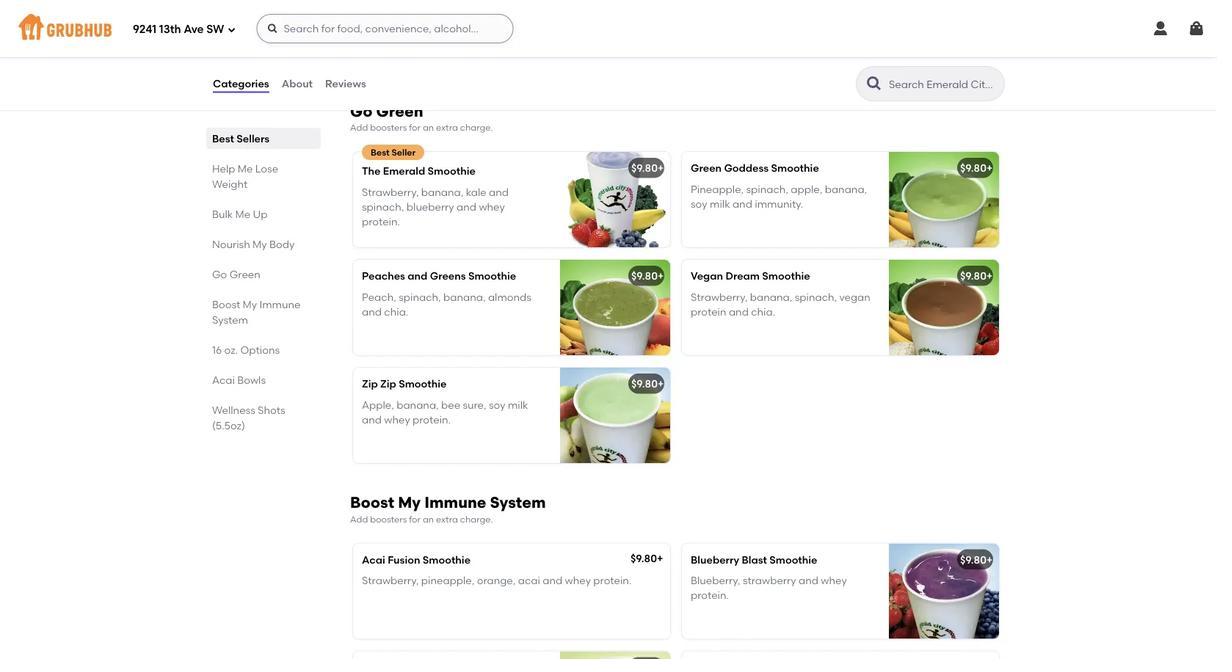 Task type: vqa. For each thing, say whether or not it's contained in the screenshot.
section
no



Task type: locate. For each thing, give the bounding box(es) containing it.
strawberry,
[[362, 186, 419, 198], [691, 291, 748, 303], [362, 574, 419, 587]]

protein. inside strawberry, banana, kale and spinach, blueberry and whey protein.
[[362, 215, 400, 228]]

peach,
[[362, 291, 396, 303]]

0 horizontal spatial system
[[212, 313, 248, 326]]

acai left the bowls
[[212, 374, 235, 386]]

smoothie up bee
[[399, 378, 447, 390]]

go for go green add boosters for an extra charge.
[[350, 102, 373, 121]]

go inside go green add boosters for an extra charge.
[[350, 102, 373, 121]]

1 vertical spatial acai
[[362, 554, 385, 566]]

1 vertical spatial my
[[243, 298, 257, 311]]

go down nourish
[[212, 268, 227, 280]]

0 vertical spatial boosters
[[370, 122, 407, 133]]

green for go green
[[230, 268, 260, 280]]

milk inside pineapple, spinach, apple, banana, soy milk and immunity.
[[710, 198, 730, 210]]

whey inside apple, banana, bee sure, soy milk and whey protein.
[[384, 413, 410, 426]]

extra
[[436, 122, 458, 133], [436, 514, 458, 525]]

system
[[212, 313, 248, 326], [490, 493, 546, 512]]

add
[[350, 122, 368, 133], [350, 514, 368, 525]]

oz.
[[224, 344, 238, 356]]

bulk me up
[[212, 208, 267, 220]]

1 vertical spatial best
[[371, 147, 390, 158]]

banana, inside apple, banana, bee sure, soy milk and whey protein.
[[397, 399, 439, 411]]

1 add from the top
[[350, 122, 368, 133]]

1 vertical spatial an
[[423, 514, 434, 525]]

boost inside 'boost my immune system'
[[212, 298, 240, 311]]

immune inside the boost my immune system add boosters for an extra charge.
[[424, 493, 486, 512]]

chia.
[[384, 306, 408, 318], [751, 306, 775, 318]]

1 horizontal spatial best
[[371, 147, 390, 158]]

green down the nourish my body at the top left
[[230, 268, 260, 280]]

milk for apple, banana, bee sure, soy milk and whey protein.
[[508, 399, 528, 411]]

chia. inside "strawberry, banana, spinach, vegan protein and chia."
[[751, 306, 775, 318]]

my for boost my immune system add boosters for an extra charge.
[[398, 493, 421, 512]]

boosters up best seller
[[370, 122, 407, 133]]

and down apple,
[[362, 413, 382, 426]]

go green add boosters for an extra charge.
[[350, 102, 493, 133]]

add inside the boost my immune system add boosters for an extra charge.
[[350, 514, 368, 525]]

1 vertical spatial extra
[[436, 514, 458, 525]]

banana, for strawberry, banana, kale and spinach, blueberry and whey protein.
[[421, 186, 463, 198]]

my
[[253, 238, 267, 250], [243, 298, 257, 311], [398, 493, 421, 512]]

spinach, left vegan
[[795, 291, 837, 303]]

2 an from the top
[[423, 514, 434, 525]]

go green tab
[[212, 266, 315, 282]]

an up "acai fusion smoothie"
[[423, 514, 434, 525]]

acai inside tab
[[212, 374, 235, 386]]

2 horizontal spatial green
[[691, 162, 722, 174]]

acai fusion smoothie
[[362, 554, 471, 566]]

best up the
[[371, 147, 390, 158]]

charge. up kale
[[460, 122, 493, 133]]

strawberry, for emerald
[[362, 186, 419, 198]]

strawberry, down fusion
[[362, 574, 419, 587]]

smoothie for pineapple, spinach, apple, banana, soy milk and immunity.
[[771, 162, 819, 174]]

whey right 'strawberry'
[[821, 574, 847, 587]]

extra inside the boost my immune system add boosters for an extra charge.
[[436, 514, 458, 525]]

soy inside pineapple, spinach, apple, banana, soy milk and immunity.
[[691, 198, 707, 210]]

and inside blueberry, strawberry and whey protein.
[[799, 574, 819, 587]]

spinach, down the
[[362, 201, 404, 213]]

whey right 'acai'
[[565, 574, 591, 587]]

2 add from the top
[[350, 514, 368, 525]]

protein. inside blueberry, strawberry and whey protein.
[[691, 589, 729, 602]]

me inside tab
[[235, 208, 250, 220]]

my up fusion
[[398, 493, 421, 512]]

add up the
[[350, 122, 368, 133]]

my left the body
[[253, 238, 267, 250]]

body
[[269, 238, 295, 250]]

0 horizontal spatial chia.
[[384, 306, 408, 318]]

0 vertical spatial system
[[212, 313, 248, 326]]

protein. inside apple, banana, bee sure, soy milk and whey protein.
[[413, 413, 451, 426]]

strawberry, pineapple, orange, acai and whey protein.
[[362, 574, 632, 587]]

about
[[282, 77, 313, 90]]

options
[[240, 344, 280, 356]]

go down reviews at the top of the page
[[350, 102, 373, 121]]

go inside tab
[[212, 268, 227, 280]]

1 horizontal spatial boost
[[350, 493, 394, 512]]

immune down go green tab
[[259, 298, 301, 311]]

0 horizontal spatial soy
[[489, 399, 505, 411]]

banana, inside "strawberry, banana, spinach, vegan protein and chia."
[[750, 291, 792, 303]]

16
[[212, 344, 222, 356]]

2 vertical spatial strawberry,
[[362, 574, 419, 587]]

0 horizontal spatial best
[[212, 132, 234, 145]]

and down peach,
[[362, 306, 382, 318]]

my down go green
[[243, 298, 257, 311]]

1 vertical spatial boosters
[[370, 514, 407, 525]]

2 vertical spatial my
[[398, 493, 421, 512]]

1 an from the top
[[423, 122, 434, 133]]

1 zip from the left
[[362, 378, 378, 390]]

0 vertical spatial best
[[212, 132, 234, 145]]

strawberry, inside strawberry, banana, kale and spinach, blueberry and whey protein.
[[362, 186, 419, 198]]

help
[[212, 162, 235, 175]]

chia. inside peach, spinach, banana, almonds and chia.
[[384, 306, 408, 318]]

me
[[238, 162, 253, 175], [235, 208, 250, 220]]

smoothie up kale
[[428, 165, 476, 177]]

and right 'strawberry'
[[799, 574, 819, 587]]

$9.80
[[631, 162, 658, 174], [960, 162, 987, 174], [631, 270, 658, 282], [960, 270, 987, 282], [631, 378, 658, 390], [631, 552, 657, 565], [960, 554, 987, 566]]

1 chia. from the left
[[384, 306, 408, 318]]

0 vertical spatial add
[[350, 122, 368, 133]]

0 horizontal spatial zip
[[362, 378, 378, 390]]

+ for peach, spinach, banana, almonds and chia.
[[658, 270, 664, 282]]

sure,
[[463, 399, 486, 411]]

banana, down greens
[[443, 291, 486, 303]]

and right protein
[[729, 306, 749, 318]]

chia. down peach,
[[384, 306, 408, 318]]

immune
[[259, 298, 301, 311], [424, 493, 486, 512]]

soy for pineapple, spinach, apple, banana, soy milk and immunity.
[[691, 198, 707, 210]]

immune inside 'boost my immune system'
[[259, 298, 301, 311]]

whey down kale
[[479, 201, 505, 213]]

strawberry, for dream
[[691, 291, 748, 303]]

boost inside the boost my immune system add boosters for an extra charge.
[[350, 493, 394, 512]]

banana, strawberry, pineapple and coconut. button
[[353, 0, 670, 71]]

extra up "acai fusion smoothie"
[[436, 514, 458, 525]]

extra up the emerald smoothie at the left of page
[[436, 122, 458, 133]]

0 vertical spatial for
[[409, 122, 421, 133]]

1 vertical spatial charge.
[[460, 514, 493, 525]]

strawberry, up protein
[[691, 291, 748, 303]]

whey inside blueberry, strawberry and whey protein.
[[821, 574, 847, 587]]

best for best seller
[[371, 147, 390, 158]]

me inside help me lose weight
[[238, 162, 253, 175]]

for up "acai fusion smoothie"
[[409, 514, 421, 525]]

smoothie for apple, banana, bee sure, soy milk and whey protein.
[[399, 378, 447, 390]]

and
[[518, 6, 537, 19], [489, 186, 509, 198], [733, 198, 752, 210], [457, 201, 476, 213], [408, 270, 428, 282], [362, 306, 382, 318], [729, 306, 749, 318], [362, 413, 382, 426], [543, 574, 563, 587], [799, 574, 819, 587]]

green up pineapple,
[[691, 162, 722, 174]]

reviews button
[[325, 57, 367, 110]]

banana, inside peach, spinach, banana, almonds and chia.
[[443, 291, 486, 303]]

banana, inside pineapple, spinach, apple, banana, soy milk and immunity.
[[825, 183, 867, 195]]

2 vertical spatial green
[[230, 268, 260, 280]]

$9.80 + for pineapple, spinach, apple, banana, soy milk and immunity.
[[960, 162, 993, 174]]

(5.5oz)
[[212, 419, 245, 432]]

2 extra from the top
[[436, 514, 458, 525]]

whey down apple,
[[384, 413, 410, 426]]

banana,
[[362, 6, 404, 19]]

2 boosters from the top
[[370, 514, 407, 525]]

banana, right 'apple,'
[[825, 183, 867, 195]]

0 vertical spatial extra
[[436, 122, 458, 133]]

0 horizontal spatial milk
[[508, 399, 528, 411]]

smoothie up "strawberry, banana, spinach, vegan protein and chia."
[[762, 270, 810, 282]]

1 vertical spatial milk
[[508, 399, 528, 411]]

boost down go green
[[212, 298, 240, 311]]

boost up fusion
[[350, 493, 394, 512]]

smoothie up pineapple,
[[423, 554, 471, 566]]

soy right sure,
[[489, 399, 505, 411]]

2 for from the top
[[409, 514, 421, 525]]

0 vertical spatial boost
[[212, 298, 240, 311]]

16 oz. options tab
[[212, 342, 315, 358]]

go
[[350, 102, 373, 121], [212, 268, 227, 280]]

milk right sure,
[[508, 399, 528, 411]]

acai bowls
[[212, 374, 266, 386]]

$9.80 for blueberry, strawberry and whey protein.
[[960, 554, 987, 566]]

0 vertical spatial charge.
[[460, 122, 493, 133]]

0 vertical spatial my
[[253, 238, 267, 250]]

whey
[[479, 201, 505, 213], [384, 413, 410, 426], [565, 574, 591, 587], [821, 574, 847, 587]]

system for boost my immune system
[[212, 313, 248, 326]]

protein.
[[362, 215, 400, 228], [413, 413, 451, 426], [593, 574, 632, 587], [691, 589, 729, 602]]

wellness
[[212, 404, 255, 416]]

1 horizontal spatial soy
[[691, 198, 707, 210]]

0 vertical spatial go
[[350, 102, 373, 121]]

milk down pineapple,
[[710, 198, 730, 210]]

charge. inside go green add boosters for an extra charge.
[[460, 122, 493, 133]]

zip zip smoothie
[[362, 378, 447, 390]]

svg image
[[1152, 20, 1169, 37], [1188, 20, 1205, 37], [267, 23, 279, 35], [227, 25, 236, 34]]

and down pineapple,
[[733, 198, 752, 210]]

1 vertical spatial add
[[350, 514, 368, 525]]

1 horizontal spatial acai
[[362, 554, 385, 566]]

1 vertical spatial system
[[490, 493, 546, 512]]

and left the coconut.
[[518, 6, 537, 19]]

and right 'acai'
[[543, 574, 563, 587]]

pineapple, spinach, apple, banana, soy milk and immunity.
[[691, 183, 867, 210]]

1 vertical spatial go
[[212, 268, 227, 280]]

green inside go green add boosters for an extra charge.
[[376, 102, 423, 121]]

for inside go green add boosters for an extra charge.
[[409, 122, 421, 133]]

0 horizontal spatial go
[[212, 268, 227, 280]]

acai
[[212, 374, 235, 386], [362, 554, 385, 566]]

chia. down vegan dream smoothie
[[751, 306, 775, 318]]

spinach, inside "strawberry, banana, spinach, vegan protein and chia."
[[795, 291, 837, 303]]

1 extra from the top
[[436, 122, 458, 133]]

1 vertical spatial for
[[409, 514, 421, 525]]

$9.80 for apple, banana, bee sure, soy milk and whey protein.
[[631, 378, 658, 390]]

system inside the boost my immune system add boosters for an extra charge.
[[490, 493, 546, 512]]

1 horizontal spatial milk
[[710, 198, 730, 210]]

apple,
[[362, 399, 394, 411]]

best inside tab
[[212, 132, 234, 145]]

1 horizontal spatial chia.
[[751, 306, 775, 318]]

best for best sellers
[[212, 132, 234, 145]]

1 vertical spatial boost
[[350, 493, 394, 512]]

2 chia. from the left
[[751, 306, 775, 318]]

strawberry, inside "strawberry, banana, spinach, vegan protein and chia."
[[691, 291, 748, 303]]

best seller
[[371, 147, 416, 158]]

spinach, inside strawberry, banana, kale and spinach, blueberry and whey protein.
[[362, 201, 404, 213]]

0 horizontal spatial immune
[[259, 298, 301, 311]]

boosters inside the boost my immune system add boosters for an extra charge.
[[370, 514, 407, 525]]

banana, down zip zip smoothie
[[397, 399, 439, 411]]

system inside 'boost my immune system'
[[212, 313, 248, 326]]

smoothie up 'apple,'
[[771, 162, 819, 174]]

1 vertical spatial strawberry,
[[691, 291, 748, 303]]

sw
[[206, 23, 224, 36]]

greens
[[430, 270, 466, 282]]

green goddess smoothie
[[691, 162, 819, 174]]

banana, inside strawberry, banana, kale and spinach, blueberry and whey protein.
[[421, 186, 463, 198]]

milk inside apple, banana, bee sure, soy milk and whey protein.
[[508, 399, 528, 411]]

0 horizontal spatial green
[[230, 268, 260, 280]]

best
[[212, 132, 234, 145], [371, 147, 390, 158]]

boost
[[212, 298, 240, 311], [350, 493, 394, 512]]

1 charge. from the top
[[460, 122, 493, 133]]

for up seller
[[409, 122, 421, 133]]

soy
[[691, 198, 707, 210], [489, 399, 505, 411]]

0 vertical spatial green
[[376, 102, 423, 121]]

1 vertical spatial me
[[235, 208, 250, 220]]

soy down pineapple,
[[691, 198, 707, 210]]

immune for boost my immune system add boosters for an extra charge.
[[424, 493, 486, 512]]

0 vertical spatial milk
[[710, 198, 730, 210]]

1 horizontal spatial immune
[[424, 493, 486, 512]]

search icon image
[[866, 75, 883, 92]]

zip
[[362, 378, 378, 390], [380, 378, 396, 390]]

green up seller
[[376, 102, 423, 121]]

whey inside strawberry, banana, kale and spinach, blueberry and whey protein.
[[479, 201, 505, 213]]

0 vertical spatial strawberry,
[[362, 186, 419, 198]]

zip zip smoothie image
[[560, 368, 670, 463]]

1 horizontal spatial zip
[[380, 378, 396, 390]]

dream
[[726, 270, 760, 282]]

0 vertical spatial acai
[[212, 374, 235, 386]]

best sellers tab
[[212, 131, 315, 146]]

charge.
[[460, 122, 493, 133], [460, 514, 493, 525]]

1 vertical spatial soy
[[489, 399, 505, 411]]

me left up
[[235, 208, 250, 220]]

the
[[362, 165, 381, 177]]

1 for from the top
[[409, 122, 421, 133]]

smoothie for strawberry, banana, kale and spinach, blueberry and whey protein.
[[428, 165, 476, 177]]

banana, up blueberry
[[421, 186, 463, 198]]

vegan
[[691, 270, 723, 282]]

Search for food, convenience, alcohol... search field
[[257, 14, 513, 43]]

$9.80 for strawberry, banana, spinach, vegan protein and chia.
[[960, 270, 987, 282]]

immune up "acai fusion smoothie"
[[424, 493, 486, 512]]

emerald
[[383, 165, 425, 177]]

banana, down vegan dream smoothie
[[750, 291, 792, 303]]

green
[[376, 102, 423, 121], [691, 162, 722, 174], [230, 268, 260, 280]]

acai left fusion
[[362, 554, 385, 566]]

goddess
[[724, 162, 769, 174]]

blueberry
[[691, 554, 739, 566]]

1 boosters from the top
[[370, 122, 407, 133]]

milk
[[710, 198, 730, 210], [508, 399, 528, 411]]

wellness shots (5.5oz) tab
[[212, 402, 315, 433]]

soy inside apple, banana, bee sure, soy milk and whey protein.
[[489, 399, 505, 411]]

boosters up fusion
[[370, 514, 407, 525]]

and down kale
[[457, 201, 476, 213]]

strawberry,
[[406, 6, 462, 19]]

0 horizontal spatial boost
[[212, 298, 240, 311]]

immune for boost my immune system
[[259, 298, 301, 311]]

an up the emerald smoothie at the left of page
[[423, 122, 434, 133]]

add up "acai fusion smoothie"
[[350, 514, 368, 525]]

0 vertical spatial me
[[238, 162, 253, 175]]

2 charge. from the top
[[460, 514, 493, 525]]

0 vertical spatial immune
[[259, 298, 301, 311]]

my for nourish my body
[[253, 238, 267, 250]]

+
[[658, 162, 664, 174], [987, 162, 993, 174], [658, 270, 664, 282], [987, 270, 993, 282], [658, 378, 664, 390], [657, 552, 663, 565], [987, 554, 993, 566]]

$9.80 +
[[631, 162, 664, 174], [960, 162, 993, 174], [631, 270, 664, 282], [960, 270, 993, 282], [631, 378, 664, 390], [631, 552, 663, 565], [960, 554, 993, 566]]

nourish my body tab
[[212, 236, 315, 252]]

spinach, up immunity.
[[746, 183, 788, 195]]

an
[[423, 122, 434, 133], [423, 514, 434, 525]]

1 horizontal spatial system
[[490, 493, 546, 512]]

me left lose
[[238, 162, 253, 175]]

smoothie up 'strawberry'
[[770, 554, 817, 566]]

help me lose weight
[[212, 162, 278, 190]]

my inside the boost my immune system add boosters for an extra charge.
[[398, 493, 421, 512]]

charge. inside the boost my immune system add boosters for an extra charge.
[[460, 514, 493, 525]]

best left sellers
[[212, 132, 234, 145]]

1 horizontal spatial green
[[376, 102, 423, 121]]

apple, banana, bee sure, soy milk and whey protein.
[[362, 399, 528, 426]]

0 vertical spatial soy
[[691, 198, 707, 210]]

0 vertical spatial an
[[423, 122, 434, 133]]

0 horizontal spatial acai
[[212, 374, 235, 386]]

bulk
[[212, 208, 233, 220]]

1 vertical spatial immune
[[424, 493, 486, 512]]

my inside 'boost my immune system'
[[243, 298, 257, 311]]

1 horizontal spatial go
[[350, 102, 373, 121]]

an inside the boost my immune system add boosters for an extra charge.
[[423, 514, 434, 525]]

charge. up orange,
[[460, 514, 493, 525]]

for
[[409, 122, 421, 133], [409, 514, 421, 525]]

spinach, down peaches and greens smoothie
[[399, 291, 441, 303]]

green inside tab
[[230, 268, 260, 280]]

$9.80 for peach, spinach, banana, almonds and chia.
[[631, 270, 658, 282]]

boosters
[[370, 122, 407, 133], [370, 514, 407, 525]]

strawberry, down emerald
[[362, 186, 419, 198]]



Task type: describe. For each thing, give the bounding box(es) containing it.
and inside pineapple, spinach, apple, banana, soy milk and immunity.
[[733, 198, 752, 210]]

strawberry
[[743, 574, 796, 587]]

protein
[[691, 306, 726, 318]]

my for boost my immune system
[[243, 298, 257, 311]]

blueberry
[[407, 201, 454, 213]]

orange,
[[477, 574, 516, 587]]

apple,
[[791, 183, 822, 195]]

extra inside go green add boosters for an extra charge.
[[436, 122, 458, 133]]

help me lose weight tab
[[212, 161, 315, 192]]

$9.80 + for peach, spinach, banana, almonds and chia.
[[631, 270, 664, 282]]

strawberry, banana, kale and spinach, blueberry and whey protein.
[[362, 186, 509, 228]]

wellness shots (5.5oz)
[[212, 404, 285, 432]]

categories button
[[212, 57, 270, 110]]

zesty lemon smoothie image
[[889, 0, 999, 71]]

immunity nectar smoothie image
[[560, 652, 670, 659]]

smoothie for blueberry, strawberry and whey protein.
[[770, 554, 817, 566]]

boost my immune system
[[212, 298, 301, 326]]

blueberry,
[[691, 574, 740, 587]]

+ for blueberry, strawberry and whey protein.
[[987, 554, 993, 566]]

sellers
[[237, 132, 270, 145]]

peaches and greens smoothie
[[362, 270, 516, 282]]

blueberry, strawberry and whey protein.
[[691, 574, 847, 602]]

the emerald smoothie
[[362, 165, 476, 177]]

coconut.
[[540, 6, 584, 19]]

and inside "strawberry, banana, spinach, vegan protein and chia."
[[729, 306, 749, 318]]

milk for pineapple, spinach, apple, banana, soy milk and immunity.
[[710, 198, 730, 210]]

pineapple,
[[691, 183, 744, 195]]

2 zip from the left
[[380, 378, 396, 390]]

go green
[[212, 268, 260, 280]]

go for go green
[[212, 268, 227, 280]]

boost my immune system add boosters for an extra charge.
[[350, 493, 546, 525]]

reviews
[[325, 77, 366, 90]]

peaches
[[362, 270, 405, 282]]

green goddess smoothie image
[[889, 152, 999, 247]]

strawberry, banana, spinach, vegan protein and chia.
[[691, 291, 871, 318]]

smoothie for strawberry, banana, spinach, vegan protein and chia.
[[762, 270, 810, 282]]

weight
[[212, 178, 248, 190]]

16 oz. options
[[212, 344, 280, 356]]

best sellers
[[212, 132, 270, 145]]

and inside peach, spinach, banana, almonds and chia.
[[362, 306, 382, 318]]

lose
[[255, 162, 278, 175]]

peach, spinach, banana, almonds and chia.
[[362, 291, 531, 318]]

smoothie up the almonds
[[468, 270, 516, 282]]

an inside go green add boosters for an extra charge.
[[423, 122, 434, 133]]

9241 13th ave sw
[[133, 23, 224, 36]]

almonds
[[488, 291, 531, 303]]

boost for boost my immune system add boosters for an extra charge.
[[350, 493, 394, 512]]

blast
[[742, 554, 767, 566]]

boost my immune system tab
[[212, 297, 315, 327]]

categories
[[213, 77, 269, 90]]

pineapple
[[464, 6, 515, 19]]

main navigation navigation
[[0, 0, 1217, 57]]

up
[[253, 208, 267, 220]]

vegan dream smoothie
[[691, 270, 810, 282]]

banana, for apple, banana, bee sure, soy milk and whey protein.
[[397, 399, 439, 411]]

Search Emerald City Smoothie search field
[[888, 77, 1000, 91]]

acai for acai bowls
[[212, 374, 235, 386]]

bulk me up tab
[[212, 206, 315, 222]]

+ for strawberry, banana, spinach, vegan protein and chia.
[[987, 270, 993, 282]]

about button
[[281, 57, 314, 110]]

me for help
[[238, 162, 253, 175]]

strawberry, for fusion
[[362, 574, 419, 587]]

pineapple,
[[421, 574, 475, 587]]

system for boost my immune system add boosters for an extra charge.
[[490, 493, 546, 512]]

immunity.
[[755, 198, 803, 210]]

me for bulk
[[235, 208, 250, 220]]

vegan
[[839, 291, 871, 303]]

acai
[[518, 574, 540, 587]]

banana, strawberry, pineapple and coconut.
[[362, 6, 584, 19]]

fusion
[[388, 554, 420, 566]]

and right kale
[[489, 186, 509, 198]]

the emerald smoothie image
[[560, 152, 670, 247]]

spinach, inside peach, spinach, banana, almonds and chia.
[[399, 291, 441, 303]]

boosters inside go green add boosters for an extra charge.
[[370, 122, 407, 133]]

and inside apple, banana, bee sure, soy milk and whey protein.
[[362, 413, 382, 426]]

peaches and greens smoothie image
[[560, 260, 670, 355]]

+ for pineapple, spinach, apple, banana, soy milk and immunity.
[[987, 162, 993, 174]]

bee
[[441, 399, 460, 411]]

blueberry blast smoothie
[[691, 554, 817, 566]]

1 vertical spatial green
[[691, 162, 722, 174]]

shots
[[258, 404, 285, 416]]

green for go green add boosters for an extra charge.
[[376, 102, 423, 121]]

acai for acai fusion smoothie
[[362, 554, 385, 566]]

soy for apple, banana, bee sure, soy milk and whey protein.
[[489, 399, 505, 411]]

bowls
[[237, 374, 266, 386]]

$9.80 + for blueberry, strawberry and whey protein.
[[960, 554, 993, 566]]

add inside go green add boosters for an extra charge.
[[350, 122, 368, 133]]

spinach, inside pineapple, spinach, apple, banana, soy milk and immunity.
[[746, 183, 788, 195]]

acai bowls tab
[[212, 372, 315, 388]]

boost for boost my immune system
[[212, 298, 240, 311]]

nourish
[[212, 238, 250, 250]]

seller
[[392, 147, 416, 158]]

for inside the boost my immune system add boosters for an extra charge.
[[409, 514, 421, 525]]

vegan dream smoothie image
[[889, 260, 999, 355]]

smoothie for strawberry, pineapple, orange, acai and whey protein.
[[423, 554, 471, 566]]

nourish my body
[[212, 238, 295, 250]]

kale
[[466, 186, 487, 198]]

$9.80 for pineapple, spinach, apple, banana, soy milk and immunity.
[[960, 162, 987, 174]]

and inside button
[[518, 6, 537, 19]]

+ for apple, banana, bee sure, soy milk and whey protein.
[[658, 378, 664, 390]]

ave
[[184, 23, 204, 36]]

13th
[[159, 23, 181, 36]]

blueberry blast smoothie image
[[889, 544, 999, 639]]

and left greens
[[408, 270, 428, 282]]

9241
[[133, 23, 157, 36]]

banana, for strawberry, banana, spinach, vegan protein and chia.
[[750, 291, 792, 303]]

$9.80 + for strawberry, banana, spinach, vegan protein and chia.
[[960, 270, 993, 282]]

$9.80 + for apple, banana, bee sure, soy milk and whey protein.
[[631, 378, 664, 390]]



